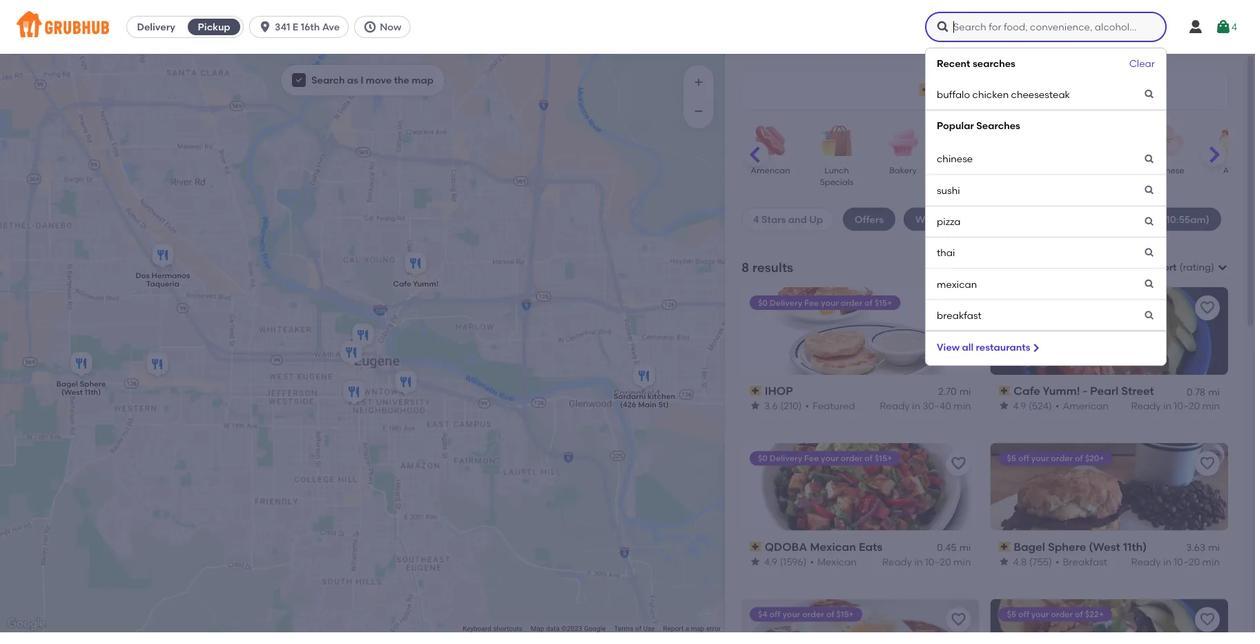 Task type: vqa. For each thing, say whether or not it's contained in the screenshot.
Dos
yes



Task type: locate. For each thing, give the bounding box(es) containing it.
(524)
[[1029, 400, 1052, 412]]

save this restaurant button for ihop
[[946, 295, 971, 320]]

yumm! for cafe yumm!
[[413, 279, 439, 289]]

open
[[1111, 213, 1137, 225]]

delivery down 3.6 (210)
[[770, 454, 803, 464]]

save this restaurant image for $5 off your order of $15+
[[1200, 300, 1216, 316]]

4.9 down 'qdoba'
[[765, 556, 778, 568]]

bagel for bagel sphere (west 11th)
[[1014, 540, 1046, 554]]

subscription pass image down the restaurants
[[999, 386, 1011, 396]]

off for $5 off your order of $15+
[[1019, 298, 1030, 308]]

0 horizontal spatial map
[[412, 74, 434, 86]]

star icon image for bagel sphere (west 11th)
[[999, 556, 1010, 567]]

svg image
[[258, 20, 272, 34], [1144, 89, 1155, 100], [1144, 154, 1155, 165], [1144, 279, 1155, 290], [1144, 310, 1155, 321], [1031, 343, 1042, 354]]

bagel
[[56, 379, 78, 389], [1014, 540, 1046, 554]]

$4 off your order of $15+
[[758, 610, 854, 620]]

1 vertical spatial fee
[[805, 454, 819, 464]]

$5 down 4.9 (524)
[[1007, 454, 1017, 464]]

american down american 'image'
[[751, 165, 790, 175]]

1 vertical spatial cafe
[[1014, 384, 1041, 398]]

4.8 (755)
[[1013, 556, 1052, 568]]

0 vertical spatial sphere
[[80, 379, 106, 389]]

0 horizontal spatial save this restaurant image
[[951, 612, 967, 628]]

save this restaurant button for cafe yumm! - pearl street
[[1195, 295, 1220, 320]]

stars
[[762, 213, 786, 225]]

save this restaurant image
[[1200, 300, 1216, 316], [951, 612, 967, 628]]

1 vertical spatial (west
[[1089, 540, 1121, 554]]

4 for 4
[[1232, 21, 1238, 33]]

• right (524)
[[1056, 400, 1060, 412]]

bakery image
[[879, 126, 927, 156]]

delivery left pickup
[[137, 21, 175, 33]]

1 vertical spatial $0 delivery fee your order of $15+
[[758, 454, 893, 464]]

move
[[366, 74, 392, 86]]

1 vertical spatial sphere
[[1048, 540, 1087, 554]]

1 $5 from the top
[[1007, 298, 1017, 308]]

10–20
[[1174, 400, 1200, 412], [925, 556, 951, 568], [1174, 556, 1200, 568]]

11th) down checkout
[[1123, 540, 1147, 554]]

• right (755)
[[1056, 556, 1060, 568]]

star icon image left 3.6
[[750, 400, 761, 411]]

ready in 30–40 min
[[880, 400, 971, 412]]

1 vertical spatial 11th)
[[1123, 540, 1147, 554]]

(west up 'breakfast'
[[1089, 540, 1121, 554]]

bagel inside bagel sphere (west 11th) sardarni kitchen (426 main st)
[[56, 379, 78, 389]]

sushi
[[937, 184, 960, 196]]

3.63 mi
[[1187, 542, 1220, 554]]

16th
[[301, 21, 320, 33]]

delivery down results
[[770, 298, 803, 308]]

order for $4 off your order of $15+
[[803, 610, 824, 620]]

save this restaurant image
[[951, 300, 967, 316], [951, 456, 967, 472], [1200, 456, 1216, 472], [1200, 612, 1216, 628]]

1 horizontal spatial map
[[691, 625, 705, 633]]

10–20 down 0.78
[[1174, 400, 1200, 412]]

cafe yumm! - pearl street
[[1014, 384, 1155, 398]]

1 $0 delivery fee your order of $15+ from the top
[[758, 298, 893, 308]]

dos hermanos taqueria
[[136, 271, 190, 289]]

order
[[841, 298, 863, 308], [1051, 298, 1073, 308], [841, 454, 863, 464], [1051, 454, 1073, 464], [803, 610, 824, 620], [1051, 610, 1073, 620]]

2 $5 from the top
[[1007, 454, 1017, 464]]

mi right within
[[957, 213, 969, 225]]

off for $4 off your order of $15+
[[770, 610, 781, 620]]

ready down street
[[1132, 400, 1161, 412]]

0 vertical spatial now
[[380, 21, 402, 33]]

4 inside button
[[1232, 21, 1238, 33]]

mexican for •
[[818, 556, 857, 568]]

341
[[275, 21, 290, 33]]

1 vertical spatial bagel
[[1014, 540, 1046, 554]]

plus icon image
[[692, 75, 706, 89]]

min for cafe yumm! - pearl street
[[1203, 400, 1220, 412]]

now right open
[[1139, 213, 1161, 225]]

featured
[[813, 400, 855, 412]]

(west inside bagel sphere (west 11th) sardarni kitchen (426 main st)
[[61, 388, 83, 397]]

1 vertical spatial 4.9
[[765, 556, 778, 568]]

0 vertical spatial american
[[751, 165, 790, 175]]

american down -
[[1063, 400, 1109, 412]]

off for $5 off your order of $22+
[[1019, 610, 1030, 620]]

10–20 down the 0.45
[[925, 556, 951, 568]]

1 list box from the left
[[0, 48, 1256, 633]]

report
[[663, 625, 684, 633]]

main navigation navigation
[[0, 0, 1256, 633]]

$0
[[978, 84, 989, 96], [758, 298, 768, 308], [758, 454, 768, 464]]

4.9 for qdoba mexican eats
[[765, 556, 778, 568]]

now button
[[354, 16, 416, 38]]

hermanos
[[152, 271, 190, 280]]

$5 off your order of $15+
[[1007, 298, 1103, 308]]

1 horizontal spatial bagel
[[1014, 540, 1046, 554]]

popular
[[937, 120, 974, 132]]

30–40
[[923, 400, 951, 412]]

ready in 10–20 min down 3.63
[[1132, 556, 1220, 568]]

ready for cafe yumm! - pearl street
[[1132, 400, 1161, 412]]

delivery for qdoba mexican eats
[[770, 454, 803, 464]]

• for cafe yumm! - pearl street
[[1056, 400, 1060, 412]]

minus icon image
[[692, 104, 706, 118]]

sphere for bagel sphere (west 11th) sardarni kitchen (426 main st)
[[80, 379, 106, 389]]

0 horizontal spatial 4.9
[[765, 556, 778, 568]]

breakfast
[[1063, 556, 1108, 568]]

in for bagel sphere (west 11th)
[[1164, 556, 1172, 568]]

subscription pass image
[[999, 542, 1011, 552]]

fee
[[805, 298, 819, 308], [805, 454, 819, 464]]

sphere left ihop icon
[[80, 379, 106, 389]]

0 vertical spatial bagel
[[56, 379, 78, 389]]

italian
[[1090, 165, 1115, 175]]

mi right 3.63
[[1209, 542, 1220, 554]]

your for $5 off your order of $20+
[[1032, 454, 1049, 464]]

2 list box from the left
[[925, 48, 1167, 366]]

0 vertical spatial fee
[[805, 298, 819, 308]]

save this restaurant image inside button
[[1200, 300, 1216, 316]]

checkout
[[1087, 502, 1133, 514]]

0 vertical spatial map
[[412, 74, 434, 86]]

star icon image down subscription pass image
[[999, 556, 1010, 567]]

restaurants
[[976, 341, 1031, 353]]

1 vertical spatial save this restaurant image
[[951, 612, 967, 628]]

mi right the 0.45
[[960, 542, 971, 554]]

min down 0.45 mi at the right bottom of page
[[954, 556, 971, 568]]

1 fee from the top
[[805, 298, 819, 308]]

0 vertical spatial delivery
[[137, 21, 175, 33]]

chinese
[[937, 153, 973, 165]]

mi right 0.78
[[1209, 386, 1220, 398]]

keyboard shortcuts
[[463, 625, 522, 633]]

1 horizontal spatial cafe
[[1014, 384, 1041, 398]]

min down 3.63 mi
[[1203, 556, 1220, 568]]

dos
[[136, 271, 150, 280]]

map
[[412, 74, 434, 86], [691, 625, 705, 633]]

order for $5 off your order of $22+
[[1051, 610, 1073, 620]]

0 vertical spatial save this restaurant image
[[1200, 300, 1216, 316]]

off down 4.8
[[1019, 610, 1030, 620]]

your for $4 off your order of $15+
[[783, 610, 801, 620]]

2 $0 delivery fee your order of $15+ from the top
[[758, 454, 893, 464]]

qdoba
[[765, 540, 808, 554]]

results
[[753, 260, 794, 275]]

buffalo
[[937, 88, 970, 100]]

off up the restaurants
[[1019, 298, 1030, 308]]

1 horizontal spatial save this restaurant image
[[1200, 300, 1216, 316]]

0 vertical spatial cafe
[[393, 279, 411, 289]]

cafe yumm!
[[393, 279, 439, 289]]

cafe inside the map region
[[393, 279, 411, 289]]

star icon image
[[750, 400, 761, 411], [999, 400, 1010, 411], [750, 556, 761, 567], [999, 556, 1010, 567]]

2 vertical spatial $5
[[1007, 610, 1017, 620]]

$0 delivery fee your order of $15+
[[758, 298, 893, 308], [758, 454, 893, 464]]

save this restaurant button
[[946, 295, 971, 320], [1195, 295, 1220, 320], [946, 451, 971, 476], [1195, 451, 1220, 476], [946, 607, 971, 632], [1195, 607, 1220, 632]]

thai
[[937, 247, 955, 259]]

1 vertical spatial yumm!
[[1043, 384, 1080, 398]]

ready left 30–40
[[880, 400, 910, 412]]

0 vertical spatial $0 delivery fee your order of $15+
[[758, 298, 893, 308]]

svg image for breakfast
[[1144, 310, 1155, 321]]

data
[[546, 625, 560, 633]]

3.6 (210)
[[765, 400, 802, 412]]

mi for -
[[1209, 386, 1220, 398]]

sphere
[[80, 379, 106, 389], [1048, 540, 1087, 554]]

min for bagel sphere (west 11th)
[[1203, 556, 1220, 568]]

map region
[[0, 0, 891, 633]]

yumm! inside the map region
[[413, 279, 439, 289]]

0 vertical spatial mexican
[[810, 540, 856, 554]]

• down qdoba mexican eats
[[810, 556, 814, 568]]

now
[[380, 21, 402, 33], [1139, 213, 1161, 225]]

ready right 'breakfast'
[[1132, 556, 1161, 568]]

2 vertical spatial delivery
[[770, 454, 803, 464]]

3 $5 from the top
[[1007, 610, 1017, 620]]

0 vertical spatial 4.9
[[1013, 400, 1027, 412]]

in
[[912, 400, 921, 412], [1164, 400, 1172, 412], [915, 556, 923, 568], [1164, 556, 1172, 568]]

1 horizontal spatial (west
[[1089, 540, 1121, 554]]

10–20 for bagel sphere (west 11th)
[[1174, 556, 1200, 568]]

$0 right the unlock
[[978, 84, 989, 96]]

off for $5 off your order of $20+
[[1019, 454, 1030, 464]]

cafe
[[393, 279, 411, 289], [1014, 384, 1041, 398]]

0 vertical spatial $5
[[1007, 298, 1017, 308]]

star icon image for cafe yumm! - pearl street
[[999, 400, 1010, 411]]

sphere inside bagel sphere (west 11th) sardarni kitchen (426 main st)
[[80, 379, 106, 389]]

grubhub plus flag logo image
[[920, 83, 937, 96]]

$0 down 3.6
[[758, 454, 768, 464]]

yumm!
[[413, 279, 439, 289], [1043, 384, 1080, 398]]

(755)
[[1029, 556, 1052, 568]]

subscription pass image left ihop
[[750, 386, 762, 396]]

• for bagel sphere (west 11th)
[[1056, 556, 1060, 568]]

1 vertical spatial $5
[[1007, 454, 1017, 464]]

$15+
[[875, 298, 893, 308], [1085, 298, 1103, 308], [875, 454, 893, 464], [837, 610, 854, 620]]

0 vertical spatial yumm!
[[413, 279, 439, 289]]

$0 for qdoba mexican eats
[[758, 454, 768, 464]]

2 fee from the top
[[805, 454, 819, 464]]

ready for qdoba mexican eats
[[883, 556, 912, 568]]

2 horizontal spatial 4
[[1232, 21, 1238, 33]]

1 horizontal spatial 11th)
[[1123, 540, 1147, 554]]

0 horizontal spatial cafe
[[393, 279, 411, 289]]

$5 down 4.8
[[1007, 610, 1017, 620]]

1 vertical spatial american
[[1063, 400, 1109, 412]]

1 horizontal spatial yumm!
[[1043, 384, 1080, 398]]

map right a
[[691, 625, 705, 633]]

svg image inside '4' button
[[1215, 19, 1232, 35]]

ready in 10–20 min down the 0.45
[[883, 556, 971, 568]]

$0 delivery fee your order of $15+ down • featured
[[758, 454, 893, 464]]

$0 delivery fee your order of $15+ down results
[[758, 298, 893, 308]]

1 horizontal spatial sphere
[[1048, 540, 1087, 554]]

min for qdoba mexican eats
[[954, 556, 971, 568]]

svg image inside 341 e 16th ave button
[[258, 20, 272, 34]]

1 vertical spatial delivery
[[770, 298, 803, 308]]

0 horizontal spatial bagel
[[56, 379, 78, 389]]

delivery button
[[127, 16, 185, 38]]

(426
[[620, 400, 636, 410]]

4 button
[[1215, 15, 1238, 39]]

1 horizontal spatial now
[[1139, 213, 1161, 225]]

11th) inside bagel sphere (west 11th) sardarni kitchen (426 main st)
[[85, 388, 101, 397]]

0 horizontal spatial (west
[[61, 388, 83, 397]]

$5 off your order of $22+
[[1007, 610, 1104, 620]]

subscription pass image left 'qdoba'
[[750, 542, 762, 552]]

off down 4.9 (524)
[[1019, 454, 1030, 464]]

kitchen
[[648, 392, 675, 401]]

$5 up the restaurants
[[1007, 298, 1017, 308]]

subscription pass image
[[750, 386, 762, 396], [999, 386, 1011, 396], [750, 542, 762, 552]]

delivery for ihop
[[770, 298, 803, 308]]

min down 0.78 mi
[[1203, 400, 1220, 412]]

2 vertical spatial $0
[[758, 454, 768, 464]]

(west for bagel sphere (west 11th) sardarni kitchen (426 main st)
[[61, 388, 83, 397]]

view
[[937, 341, 960, 353]]

ready in 10–20 min
[[1132, 400, 1220, 412], [883, 556, 971, 568], [1132, 556, 1220, 568]]

mexican down qdoba mexican eats
[[818, 556, 857, 568]]

sphere up the • breakfast
[[1048, 540, 1087, 554]]

mi
[[957, 213, 969, 225], [960, 386, 971, 398], [1209, 386, 1220, 398], [960, 542, 971, 554], [1209, 542, 1220, 554]]

now up the
[[380, 21, 402, 33]]

list box
[[0, 48, 1256, 633], [925, 48, 1167, 366]]

star icon image left 4.9 (524)
[[999, 400, 1010, 411]]

subscription pass image for ihop
[[750, 386, 762, 396]]

0 horizontal spatial american
[[751, 165, 790, 175]]

american image
[[747, 126, 795, 156]]

in for ihop
[[912, 400, 921, 412]]

bagel sphere (west 11th) image
[[68, 350, 95, 380]]

bagel sphere (west 11th) sardarni kitchen (426 main st)
[[56, 379, 675, 410]]

$0 down the 8 results
[[758, 298, 768, 308]]

proceed
[[1033, 502, 1073, 514]]

0 horizontal spatial yumm!
[[413, 279, 439, 289]]

4
[[1232, 21, 1238, 33], [753, 213, 759, 225], [949, 213, 955, 225]]

1 vertical spatial $0
[[758, 298, 768, 308]]

• right (210) on the bottom right of the page
[[806, 400, 809, 412]]

off
[[1019, 298, 1030, 308], [1019, 454, 1030, 464], [770, 610, 781, 620], [1019, 610, 1030, 620]]

ready down eats
[[883, 556, 912, 568]]

4.9 left (524)
[[1013, 400, 1027, 412]]

star icon image left 4.9 (1596) at bottom
[[750, 556, 761, 567]]

lunch
[[825, 165, 849, 175]]

mexican up the • mexican on the right of the page
[[810, 540, 856, 554]]

(west down bagel sphere (west 11th) image
[[61, 388, 83, 397]]

now inside button
[[380, 21, 402, 33]]

0 vertical spatial (west
[[61, 388, 83, 397]]

0 vertical spatial 11th)
[[85, 388, 101, 397]]

report a map error
[[663, 625, 721, 633]]

0 horizontal spatial sphere
[[80, 379, 106, 389]]

0 horizontal spatial 11th)
[[85, 388, 101, 397]]

off right $4
[[770, 610, 781, 620]]

1 vertical spatial map
[[691, 625, 705, 633]]

searches
[[977, 120, 1021, 132]]

american
[[751, 165, 790, 175], [1063, 400, 1109, 412]]

11th) down bagel sphere (west 11th) image
[[85, 388, 101, 397]]

map right the
[[412, 74, 434, 86]]

pickup button
[[185, 16, 243, 38]]

star icon image for ihop
[[750, 400, 761, 411]]

0 horizontal spatial 4
[[753, 213, 759, 225]]

0 horizontal spatial now
[[380, 21, 402, 33]]

mandy's family restaurant image
[[340, 378, 368, 408]]

©2023
[[562, 625, 582, 633]]

in for cafe yumm! - pearl street
[[1164, 400, 1172, 412]]

10–20 down 3.63
[[1174, 556, 1200, 568]]

(west for bagel sphere (west 11th)
[[1089, 540, 1121, 554]]

pizza
[[937, 216, 961, 227]]

min for ihop
[[954, 400, 971, 412]]

ready in 10–20 min down 0.78
[[1132, 400, 1220, 412]]

1 vertical spatial mexican
[[818, 556, 857, 568]]

delivery
[[137, 21, 175, 33], [770, 298, 803, 308], [770, 454, 803, 464]]

min down 2.70 mi
[[954, 400, 971, 412]]

svg image
[[1188, 19, 1204, 35], [1215, 19, 1232, 35], [363, 20, 377, 34], [936, 20, 950, 34], [295, 76, 303, 84], [1144, 185, 1155, 196], [1144, 216, 1155, 227], [1144, 247, 1155, 258]]

4 for 4 stars and up
[[753, 213, 759, 225]]

1 horizontal spatial 4.9
[[1013, 400, 1027, 412]]



Task type: describe. For each thing, give the bounding box(es) containing it.
Search for food, convenience, alcohol... search field
[[925, 12, 1167, 42]]

dos hermanos taqueria image
[[149, 241, 177, 272]]

4.9 (1596)
[[765, 556, 807, 568]]

cafe yumm! image
[[402, 250, 430, 280]]

recent searches
[[937, 58, 1016, 69]]

terms of use
[[614, 625, 655, 633]]

pickup
[[198, 21, 230, 33]]

• for ihop
[[806, 400, 809, 412]]

(210)
[[780, 400, 802, 412]]

ave
[[322, 21, 340, 33]]

mi for eats
[[960, 542, 971, 554]]

$4
[[758, 610, 768, 620]]

4.8
[[1013, 556, 1027, 568]]

341 e 16th ave
[[275, 21, 340, 33]]

save this restaurant button for qdoba mexican eats
[[946, 451, 971, 476]]

mexican for qdoba
[[810, 540, 856, 554]]

order for $5 off your order of $20+
[[1051, 454, 1073, 464]]

st)
[[659, 400, 669, 410]]

save this restaurant image for ihop
[[951, 300, 967, 316]]

mi right 2.70
[[960, 386, 971, 398]]

map
[[531, 625, 544, 633]]

3.63
[[1187, 542, 1206, 554]]

fee for ihop
[[805, 298, 819, 308]]

10–20 for qdoba mexican eats
[[925, 556, 951, 568]]

star icon image for qdoba mexican eats
[[750, 556, 761, 567]]

as
[[347, 74, 358, 86]]

$5 off your order of $20+
[[1007, 454, 1105, 464]]

keyboard shortcuts button
[[463, 624, 522, 633]]

in for qdoba mexican eats
[[915, 556, 923, 568]]

save this restaurant image for bagel sphere (west 11th)
[[1200, 456, 1216, 472]]

0.78 mi
[[1187, 386, 1220, 398]]

cafe for cafe yumm!
[[393, 279, 411, 289]]

all
[[962, 341, 974, 353]]

save this restaurant image for $4 off your order of $15+
[[951, 612, 967, 628]]

sphere for bagel sphere (west 11th)
[[1048, 540, 1087, 554]]

lunch specials
[[820, 165, 854, 187]]

e
[[293, 21, 298, 33]]

8
[[742, 260, 749, 275]]

lunch specials image
[[813, 126, 861, 156]]

ready for bagel sphere (west 11th)
[[1132, 556, 1161, 568]]

cheesesteak
[[1011, 88, 1070, 100]]

save this restaurant image for qdoba mexican eats
[[951, 456, 967, 472]]

and
[[789, 213, 807, 225]]

chinese
[[1152, 165, 1185, 175]]

report a map error link
[[663, 625, 721, 633]]

ready in 10–20 min for cafe yumm! - pearl street
[[1132, 400, 1220, 412]]

svg image for mexican
[[1144, 279, 1155, 290]]

10–20 for cafe yumm! - pearl street
[[1174, 400, 1200, 412]]

google image
[[3, 615, 49, 633]]

-
[[1083, 384, 1088, 398]]

a
[[686, 625, 689, 633]]

map data ©2023 google
[[531, 625, 606, 633]]

searches
[[973, 58, 1016, 69]]

• breakfast
[[1056, 556, 1108, 568]]

cafe for cafe yumm! - pearl street
[[1014, 384, 1041, 398]]

healthy image
[[945, 126, 994, 156]]

0.45 mi
[[937, 542, 971, 554]]

search as i move the map
[[311, 74, 434, 86]]

(1596)
[[780, 556, 807, 568]]

2.70
[[939, 386, 957, 398]]

your for $5 off your order of $15+
[[1032, 298, 1049, 308]]

popular searches
[[937, 120, 1021, 132]]

up
[[810, 213, 823, 225]]

within
[[916, 213, 946, 225]]

chicken image
[[1012, 126, 1060, 156]]

ihop
[[765, 384, 793, 398]]

bagel for bagel sphere (west 11th) sardarni kitchen (426 main st)
[[56, 379, 78, 389]]

main
[[638, 400, 657, 410]]

delivery inside delivery button
[[137, 21, 175, 33]]

mexican
[[937, 278, 977, 290]]

save this restaurant button for bagel sphere (west 11th)
[[1195, 451, 1220, 476]]

• featured
[[806, 400, 855, 412]]

4.9 for cafe yumm! - pearl street
[[1013, 400, 1027, 412]]

pearl
[[1091, 384, 1119, 398]]

$0 delivery fee your order of $15+ for ihop
[[758, 298, 893, 308]]

view all restaurants
[[937, 341, 1031, 353]]

yumm! for cafe yumm! - pearl street
[[1043, 384, 1080, 398]]

buffalo chicken cheesesteak
[[937, 88, 1070, 100]]

use
[[643, 625, 655, 633]]

$5 for bagel
[[1007, 454, 1017, 464]]

i
[[361, 74, 364, 86]]

svg image inside the now button
[[363, 20, 377, 34]]

specials
[[820, 177, 854, 187]]

cafe yumm! - pearl street image
[[349, 321, 377, 352]]

svg image for chinese
[[1144, 154, 1155, 165]]

chinese image
[[1144, 126, 1193, 156]]

0 vertical spatial $0
[[978, 84, 989, 96]]

terms
[[614, 625, 634, 633]]

mi for (west
[[1209, 542, 1220, 554]]

341 e 16th ave button
[[249, 16, 354, 38]]

1 horizontal spatial american
[[1063, 400, 1109, 412]]

chicken
[[1019, 165, 1052, 175]]

breakfast
[[937, 310, 982, 321]]

proceed to checkout button
[[990, 495, 1175, 520]]

$20+
[[1085, 454, 1105, 464]]

0.78
[[1187, 386, 1206, 398]]

8 results
[[742, 260, 794, 275]]

sardarni
[[614, 392, 646, 401]]

$5 for cafe
[[1007, 298, 1017, 308]]

0.45
[[937, 542, 957, 554]]

sardarni kitchen (426 main st) image
[[631, 362, 658, 393]]

proceed to checkout
[[1033, 502, 1133, 514]]

to
[[1075, 502, 1085, 514]]

• for qdoba mexican eats
[[810, 556, 814, 568]]

ready in 10–20 min for bagel sphere (west 11th)
[[1132, 556, 1220, 568]]

subscription pass image for cafe yumm! - pearl street
[[999, 386, 1011, 396]]

your for $5 off your order of $22+
[[1032, 610, 1049, 620]]

ready for ihop
[[880, 400, 910, 412]]

healthy
[[954, 165, 985, 175]]

the
[[394, 74, 410, 86]]

order for $5 off your order of $15+
[[1051, 298, 1073, 308]]

qdoba mexican eats image
[[392, 368, 420, 399]]

(10:55am)
[[1163, 213, 1210, 225]]

2.70 mi
[[939, 386, 971, 398]]

chicken
[[973, 88, 1009, 100]]

google
[[584, 625, 606, 633]]

terms of use link
[[614, 625, 655, 633]]

ready in 10–20 min for qdoba mexican eats
[[883, 556, 971, 568]]

$0 for ihop
[[758, 298, 768, 308]]

street
[[1122, 384, 1155, 398]]

list box inside main navigation navigation
[[925, 48, 1167, 366]]

$0 delivery fee your order of $15+ for qdoba mexican eats
[[758, 454, 893, 464]]

• mexican
[[810, 556, 857, 568]]

1 horizontal spatial 4
[[949, 213, 955, 225]]

1 vertical spatial now
[[1139, 213, 1161, 225]]

fee for qdoba mexican eats
[[805, 454, 819, 464]]

search
[[311, 74, 345, 86]]

fees
[[1031, 84, 1050, 96]]

off the waffle image
[[338, 339, 365, 369]]

11th) for bagel sphere (west 11th) sardarni kitchen (426 main st)
[[85, 388, 101, 397]]

asian
[[1224, 165, 1246, 175]]

error
[[706, 625, 721, 633]]

delivery
[[991, 84, 1028, 96]]

bagel sphere (west 11th)
[[1014, 540, 1147, 554]]

svg image for buffalo chicken cheesesteak
[[1144, 89, 1155, 100]]

subscription pass image for qdoba mexican eats
[[750, 542, 762, 552]]

ihop image
[[144, 350, 171, 381]]

11th) for bagel sphere (west 11th)
[[1123, 540, 1147, 554]]



